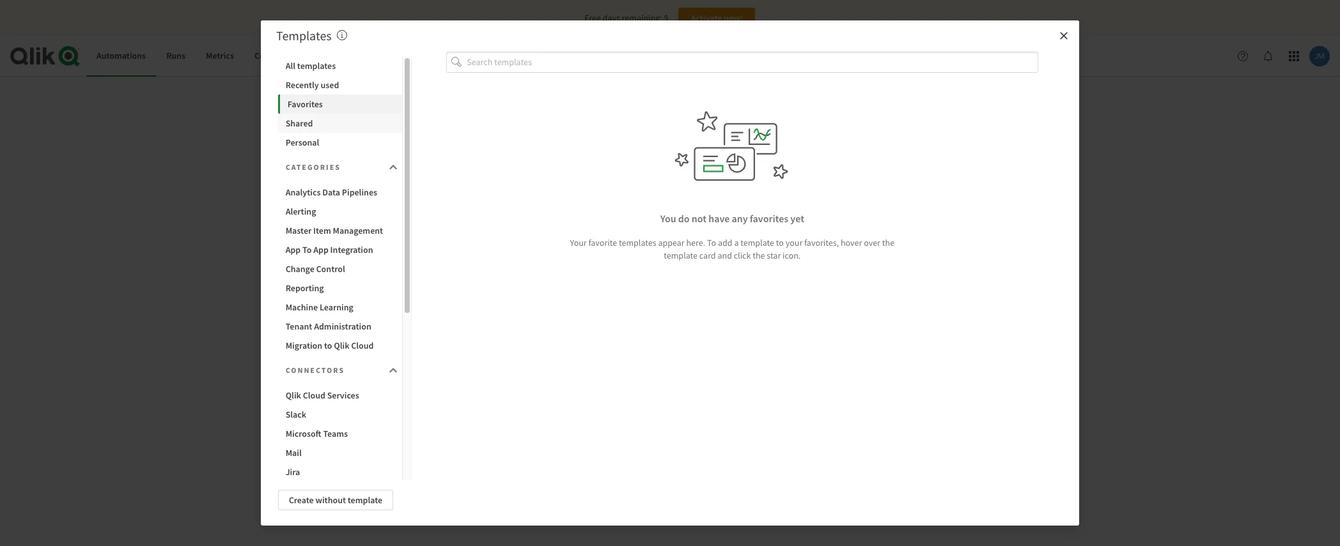 Task type: locate. For each thing, give the bounding box(es) containing it.
machine
[[286, 302, 318, 313]]

activate now!
[[691, 12, 743, 24]]

qlik up the slack
[[286, 390, 301, 402]]

tab list
[[86, 36, 313, 77]]

do
[[678, 212, 690, 225]]

metrics
[[206, 50, 234, 62]]

personal button
[[278, 133, 402, 152]]

all
[[286, 60, 295, 72]]

0 vertical spatial template
[[741, 237, 774, 248]]

template inside button
[[348, 495, 382, 506]]

metrics button
[[196, 36, 244, 77]]

all templates button
[[278, 56, 402, 75]]

add
[[718, 237, 732, 248]]

template
[[741, 237, 774, 248], [664, 250, 698, 261], [348, 495, 382, 506]]

1 vertical spatial to
[[324, 340, 332, 352]]

1 horizontal spatial app
[[313, 244, 329, 256]]

recently
[[286, 79, 319, 91]]

template up click
[[741, 237, 774, 248]]

0 vertical spatial to
[[776, 237, 784, 248]]

have
[[709, 212, 730, 225]]

templates left appear
[[619, 237, 656, 248]]

administration
[[314, 321, 371, 332]]

1 horizontal spatial cloud
[[351, 340, 374, 352]]

click
[[734, 250, 751, 261]]

1 horizontal spatial to
[[707, 237, 716, 248]]

to up change
[[302, 244, 312, 256]]

1 horizontal spatial the
[[882, 237, 894, 248]]

templates inside button
[[297, 60, 336, 72]]

automations button
[[86, 36, 156, 77]]

1 vertical spatial the
[[753, 250, 765, 261]]

analytics
[[286, 187, 321, 198]]

item
[[313, 225, 331, 237]]

templates up recently used
[[297, 60, 336, 72]]

shared
[[286, 118, 313, 129]]

recently used
[[286, 79, 339, 91]]

reporting
[[286, 283, 324, 294]]

to down tenant administration
[[324, 340, 332, 352]]

tab list containing automations
[[86, 36, 313, 77]]

to
[[776, 237, 784, 248], [324, 340, 332, 352]]

0 horizontal spatial app
[[286, 244, 301, 256]]

you
[[660, 212, 676, 225]]

categories button
[[278, 155, 402, 180]]

qlik down administration on the bottom left
[[334, 340, 349, 352]]

0 vertical spatial templates
[[297, 60, 336, 72]]

microsoft teams
[[286, 428, 348, 440]]

teams
[[323, 428, 348, 440]]

the right the over
[[882, 237, 894, 248]]

qlik
[[334, 340, 349, 352], [286, 390, 301, 402]]

app down master on the top left of the page
[[286, 244, 301, 256]]

any
[[732, 212, 748, 225]]

alerting button
[[278, 202, 402, 221]]

cloud down administration on the bottom left
[[351, 340, 374, 352]]

machine learning
[[286, 302, 353, 313]]

0 horizontal spatial the
[[753, 250, 765, 261]]

0 horizontal spatial qlik
[[286, 390, 301, 402]]

favorites
[[287, 98, 323, 110]]

templates are pre-built automations that help you automate common business workflows. get started by selecting one of the pre-built templates or choose the blank canvas to build an automation from scratch. tooltip
[[337, 27, 347, 43]]

qlik cloud services
[[286, 390, 359, 402]]

0 horizontal spatial templates
[[297, 60, 336, 72]]

0 horizontal spatial to
[[302, 244, 312, 256]]

favourie templates image
[[675, 109, 790, 181]]

to inside "button"
[[302, 244, 312, 256]]

qlik cloud services button
[[278, 386, 402, 405]]

pipelines
[[342, 187, 377, 198]]

all templates
[[286, 60, 336, 72]]

to
[[707, 237, 716, 248], [302, 244, 312, 256]]

templates
[[297, 60, 336, 72], [619, 237, 656, 248]]

templates inside your favorite templates appear here. to add a template to your favorites, hover over the template card and click the star icon.
[[619, 237, 656, 248]]

slack button
[[278, 405, 402, 425]]

here.
[[686, 237, 705, 248]]

1 app from the left
[[286, 244, 301, 256]]

master item management
[[286, 225, 383, 237]]

template down appear
[[664, 250, 698, 261]]

2 horizontal spatial template
[[741, 237, 774, 248]]

control
[[316, 263, 345, 275]]

the left star
[[753, 250, 765, 261]]

app to app integration button
[[278, 240, 402, 260]]

card
[[699, 250, 716, 261]]

1 vertical spatial qlik
[[286, 390, 301, 402]]

0 vertical spatial the
[[882, 237, 894, 248]]

you do not have any favorites yet
[[660, 212, 804, 225]]

2 vertical spatial template
[[348, 495, 382, 506]]

to left 'your'
[[776, 237, 784, 248]]

days
[[603, 12, 620, 24]]

appear
[[658, 237, 685, 248]]

2 app from the left
[[313, 244, 329, 256]]

favorites,
[[804, 237, 839, 248]]

cloud down connectors on the bottom of page
[[303, 390, 325, 402]]

1 vertical spatial cloud
[[303, 390, 325, 402]]

Search templates text field
[[467, 52, 1038, 73]]

0 vertical spatial qlik
[[334, 340, 349, 352]]

0 horizontal spatial to
[[324, 340, 332, 352]]

1 horizontal spatial templates
[[619, 237, 656, 248]]

0 horizontal spatial template
[[348, 495, 382, 506]]

1 vertical spatial templates
[[619, 237, 656, 248]]

0 horizontal spatial cloud
[[303, 390, 325, 402]]

app
[[286, 244, 301, 256], [313, 244, 329, 256]]

machine learning button
[[278, 298, 402, 317]]

runs
[[166, 50, 185, 62]]

1 horizontal spatial qlik
[[334, 340, 349, 352]]

1 vertical spatial template
[[664, 250, 698, 261]]

personal
[[286, 137, 319, 148]]

tenant administration
[[286, 321, 371, 332]]

template right without
[[348, 495, 382, 506]]

connectors
[[286, 366, 345, 375]]

cloud
[[351, 340, 374, 352], [303, 390, 325, 402]]

mail
[[286, 448, 302, 459]]

create without template
[[289, 495, 382, 506]]

app down item
[[313, 244, 329, 256]]

integration
[[330, 244, 373, 256]]

to up card
[[707, 237, 716, 248]]

categories
[[286, 162, 341, 172]]

1 horizontal spatial to
[[776, 237, 784, 248]]

recently used button
[[278, 75, 402, 95]]

connections
[[254, 50, 302, 62]]



Task type: vqa. For each thing, say whether or not it's contained in the screenshot.
"Machine" to the left
no



Task type: describe. For each thing, give the bounding box(es) containing it.
create
[[289, 495, 314, 506]]

your favorite templates appear here. to add a template to your favorites, hover over the template card and click the star icon.
[[570, 237, 894, 261]]

jira button
[[278, 463, 402, 482]]

connectors button
[[278, 358, 402, 384]]

free days remaining: 9
[[585, 12, 668, 24]]

activate
[[691, 12, 722, 24]]

qlik inside migration to qlik cloud button
[[334, 340, 349, 352]]

templates are pre-built automations that help you automate common business workflows. get started by selecting one of the pre-built templates or choose the blank canvas to build an automation from scratch. image
[[337, 30, 347, 40]]

jira
[[286, 467, 300, 478]]

master
[[286, 225, 312, 237]]

reporting button
[[278, 279, 402, 298]]

migration to qlik cloud
[[286, 340, 374, 352]]

close image
[[1059, 31, 1069, 41]]

analytics data pipelines
[[286, 187, 377, 198]]

now!
[[724, 12, 743, 24]]

migration
[[286, 340, 322, 352]]

create without template button
[[278, 490, 393, 511]]

microsoft teams button
[[278, 425, 402, 444]]

learning
[[320, 302, 353, 313]]

master item management button
[[278, 221, 402, 240]]

a
[[734, 237, 739, 248]]

app to app integration
[[286, 244, 373, 256]]

mail button
[[278, 444, 402, 463]]

star
[[767, 250, 781, 261]]

hover
[[841, 237, 862, 248]]

9
[[664, 12, 668, 24]]

over
[[864, 237, 880, 248]]

and
[[718, 250, 732, 261]]

remaining:
[[622, 12, 662, 24]]

runs button
[[156, 36, 196, 77]]

slack
[[286, 409, 306, 421]]

to inside your favorite templates appear here. to add a template to your favorites, hover over the template card and click the star icon.
[[707, 237, 716, 248]]

yet
[[790, 212, 804, 225]]

free
[[585, 12, 601, 24]]

activate now! link
[[679, 8, 755, 28]]

your
[[786, 237, 803, 248]]

favorites
[[750, 212, 788, 225]]

used
[[321, 79, 339, 91]]

change control button
[[278, 260, 402, 279]]

favorite
[[589, 237, 617, 248]]

your
[[570, 237, 587, 248]]

templates
[[276, 27, 332, 43]]

microsoft
[[286, 428, 321, 440]]

automations
[[97, 50, 146, 62]]

migration to qlik cloud button
[[278, 336, 402, 355]]

analytics data pipelines button
[[278, 183, 402, 202]]

management
[[333, 225, 383, 237]]

icon.
[[783, 250, 801, 261]]

connections button
[[244, 36, 313, 77]]

change
[[286, 263, 314, 275]]

alerting
[[286, 206, 316, 217]]

0 vertical spatial cloud
[[351, 340, 374, 352]]

shared button
[[278, 114, 402, 133]]

services
[[327, 390, 359, 402]]

tenant
[[286, 321, 312, 332]]

tenant administration button
[[278, 317, 402, 336]]

change control
[[286, 263, 345, 275]]

1 horizontal spatial template
[[664, 250, 698, 261]]

data
[[322, 187, 340, 198]]

to inside your favorite templates appear here. to add a template to your favorites, hover over the template card and click the star icon.
[[776, 237, 784, 248]]

without
[[315, 495, 346, 506]]

qlik inside qlik cloud services button
[[286, 390, 301, 402]]

favorites button
[[278, 95, 402, 114]]

not
[[692, 212, 706, 225]]

to inside migration to qlik cloud button
[[324, 340, 332, 352]]



